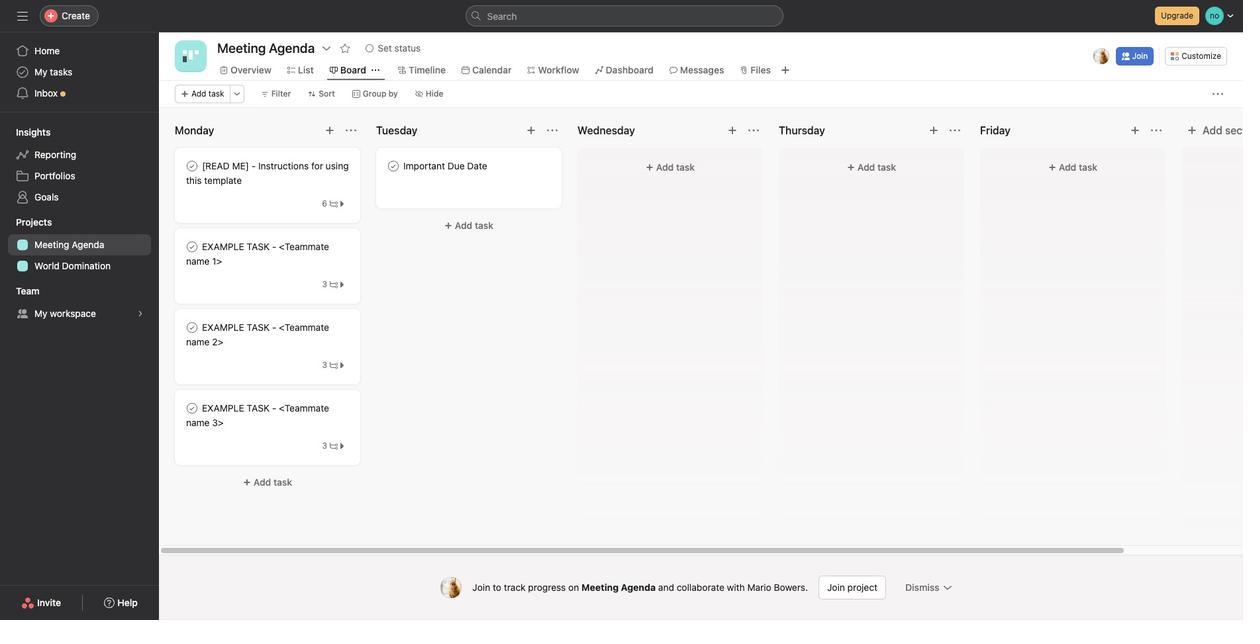 Task type: vqa. For each thing, say whether or not it's contained in the screenshot.


Task type: describe. For each thing, give the bounding box(es) containing it.
portfolios
[[34, 170, 75, 181]]

teams element
[[0, 279, 159, 327]]

my workspace
[[34, 308, 96, 319]]

my workspace link
[[8, 303, 151, 324]]

example task - <teammate name 2>
[[186, 322, 329, 348]]

projects button
[[0, 216, 52, 229]]

friday
[[980, 125, 1010, 136]]

task for 3>
[[247, 403, 270, 414]]

completed image for [read me] - instructions for using this template
[[184, 158, 200, 174]]

tasks
[[50, 66, 72, 77]]

2>
[[212, 336, 223, 348]]

sort button
[[302, 85, 341, 103]]

meeting inside projects element
[[34, 239, 69, 250]]

using
[[326, 160, 349, 172]]

more section actions image for friday
[[1151, 125, 1162, 136]]

project
[[847, 582, 877, 593]]

<teammate for example task - <teammate name 3>
[[279, 403, 329, 414]]

more section actions image for wednesday
[[748, 125, 759, 136]]

home
[[34, 45, 60, 56]]

completed checkbox for example task - <teammate name 3>
[[184, 401, 200, 417]]

join for join
[[1132, 51, 1148, 61]]

reporting
[[34, 149, 76, 160]]

customize button
[[1165, 47, 1227, 66]]

instructions
[[258, 160, 309, 172]]

domination
[[62, 260, 111, 272]]

0 horizontal spatial more actions image
[[233, 90, 241, 98]]

on
[[568, 582, 579, 593]]

files
[[751, 64, 771, 75]]

agenda inside projects element
[[72, 239, 104, 250]]

create button
[[40, 5, 99, 26]]

goals
[[34, 191, 59, 203]]

world domination link
[[8, 256, 151, 277]]

reporting link
[[8, 144, 151, 166]]

filter button
[[255, 85, 297, 103]]

timeline link
[[398, 63, 446, 77]]

meeting agenda
[[217, 40, 315, 56]]

name for example task - <teammate name 1>
[[186, 256, 210, 267]]

add to starred image
[[340, 43, 351, 54]]

3>
[[212, 417, 224, 428]]

board link
[[330, 63, 366, 77]]

me]
[[232, 160, 249, 172]]

more section actions image for thursday
[[950, 125, 960, 136]]

6 button
[[319, 197, 349, 211]]

to
[[493, 582, 501, 593]]

tuesday
[[376, 125, 417, 136]]

customize
[[1182, 51, 1221, 61]]

important due date
[[403, 160, 487, 172]]

bowers
[[774, 582, 805, 593]]

join for join project
[[827, 582, 845, 593]]

[read me] - instructions for using this template
[[186, 160, 349, 186]]

status
[[394, 42, 421, 54]]

help button
[[96, 591, 146, 615]]

add task image for wednesday
[[727, 125, 738, 136]]

monday
[[175, 125, 214, 136]]

and
[[658, 582, 674, 593]]

list
[[298, 64, 314, 75]]

help
[[117, 597, 138, 609]]

completed checkbox for example task - <teammate name 2>
[[184, 320, 200, 336]]

example for 2>
[[202, 322, 244, 333]]

set status
[[378, 42, 421, 54]]

completed checkbox for example task - <teammate name 1>
[[184, 239, 200, 255]]

world
[[34, 260, 60, 272]]

name for example task - <teammate name 3>
[[186, 417, 210, 428]]

add inside button
[[1203, 125, 1222, 136]]

this
[[186, 175, 202, 186]]

add task image for tuesday
[[526, 125, 536, 136]]

team
[[16, 285, 39, 297]]

hide button
[[409, 85, 449, 103]]

completed image for important due date
[[385, 158, 401, 174]]

important
[[403, 160, 445, 172]]

mb button
[[1092, 47, 1110, 66]]

3 button for example task - <teammate name 1>
[[319, 278, 349, 291]]

date
[[467, 160, 487, 172]]

upgrade button
[[1155, 7, 1199, 25]]

due
[[447, 160, 465, 172]]

example task - <teammate name 3>
[[186, 403, 329, 428]]

<teammate for example task - <teammate name 1>
[[279, 241, 329, 252]]

join project button
[[819, 576, 886, 600]]

3 button for example task - <teammate name 2>
[[319, 359, 349, 372]]

workspace
[[50, 308, 96, 319]]

timeline
[[409, 64, 446, 75]]

portfolios link
[[8, 166, 151, 187]]

hide
[[426, 89, 443, 99]]

join to track progress on meeting agenda and collaborate with mario bowers .
[[472, 582, 808, 593]]

workflow link
[[527, 63, 579, 77]]

group
[[363, 89, 386, 99]]

dismiss
[[905, 582, 939, 593]]

progress
[[528, 582, 566, 593]]

messages link
[[669, 63, 724, 77]]

board
[[340, 64, 366, 75]]

tab actions image
[[372, 66, 379, 74]]

template
[[204, 175, 242, 186]]

add task image for monday
[[324, 125, 335, 136]]



Task type: locate. For each thing, give the bounding box(es) containing it.
1 more section actions image from the left
[[547, 125, 558, 136]]

task inside example task - <teammate name 2>
[[247, 322, 270, 333]]

- inside the example task - <teammate name 1>
[[272, 241, 276, 252]]

more section actions image for tuesday
[[547, 125, 558, 136]]

3 for example task - <teammate name 3>
[[322, 441, 327, 451]]

0 horizontal spatial meeting
[[34, 239, 69, 250]]

files link
[[740, 63, 771, 77]]

completed image
[[184, 158, 200, 174], [385, 158, 401, 174], [184, 401, 200, 417]]

2 vertical spatial task
[[247, 403, 270, 414]]

add sect
[[1203, 125, 1243, 136]]

1 vertical spatial example
[[202, 322, 244, 333]]

mario
[[747, 582, 771, 593]]

more section actions image for monday
[[346, 125, 356, 136]]

2 3 from the top
[[322, 360, 327, 370]]

1 my from the top
[[34, 66, 47, 77]]

show options image
[[321, 43, 332, 54]]

0 vertical spatial meeting
[[34, 239, 69, 250]]

add task image
[[1130, 125, 1140, 136]]

0 horizontal spatial more section actions image
[[346, 125, 356, 136]]

set
[[378, 42, 392, 54]]

2 horizontal spatial more section actions image
[[1151, 125, 1162, 136]]

example for 3>
[[202, 403, 244, 414]]

3 name from the top
[[186, 417, 210, 428]]

2 horizontal spatial join
[[1132, 51, 1148, 61]]

1 example from the top
[[202, 241, 244, 252]]

completed image for example task - <teammate name 2>
[[184, 320, 200, 336]]

1 horizontal spatial more section actions image
[[950, 125, 960, 136]]

my tasks link
[[8, 62, 151, 83]]

1 vertical spatial name
[[186, 336, 210, 348]]

meeting agenda
[[34, 239, 104, 250]]

name left 3>
[[186, 417, 210, 428]]

list link
[[287, 63, 314, 77]]

0 vertical spatial mb
[[1095, 51, 1107, 61]]

overview
[[230, 64, 271, 75]]

0 horizontal spatial agenda
[[72, 239, 104, 250]]

- for 2>
[[272, 322, 276, 333]]

hide sidebar image
[[17, 11, 28, 21]]

0 vertical spatial completed image
[[184, 239, 200, 255]]

track
[[504, 582, 526, 593]]

<teammate
[[279, 241, 329, 252], [279, 322, 329, 333], [279, 403, 329, 414]]

example up 2>
[[202, 322, 244, 333]]

more section actions image right add task icon
[[1151, 125, 1162, 136]]

2 <teammate from the top
[[279, 322, 329, 333]]

more section actions image
[[346, 125, 356, 136], [950, 125, 960, 136]]

my tasks
[[34, 66, 72, 77]]

1 horizontal spatial more actions image
[[1213, 89, 1223, 99]]

2 vertical spatial name
[[186, 417, 210, 428]]

more section actions image left thursday
[[748, 125, 759, 136]]

3 more section actions image from the left
[[1151, 125, 1162, 136]]

agenda left and
[[621, 582, 656, 593]]

1 vertical spatial <teammate
[[279, 322, 329, 333]]

collaborate
[[677, 582, 724, 593]]

add task button
[[175, 85, 230, 103], [585, 156, 755, 179], [787, 156, 956, 179], [988, 156, 1158, 179], [376, 214, 562, 238], [175, 471, 360, 495]]

2 example from the top
[[202, 322, 244, 333]]

task inside the example task - <teammate name 1>
[[247, 241, 270, 252]]

join left project
[[827, 582, 845, 593]]

1 task from the top
[[247, 241, 270, 252]]

upgrade
[[1161, 11, 1193, 21]]

1 3 button from the top
[[319, 278, 349, 291]]

my inside my tasks link
[[34, 66, 47, 77]]

2 task from the top
[[247, 322, 270, 333]]

example inside the example task - <teammate name 1>
[[202, 241, 244, 252]]

mb
[[1095, 51, 1107, 61], [445, 583, 457, 593]]

task
[[247, 241, 270, 252], [247, 322, 270, 333], [247, 403, 270, 414]]

<teammate inside example task - <teammate name 3>
[[279, 403, 329, 414]]

join for join to track progress on meeting agenda and collaborate with mario bowers .
[[472, 582, 490, 593]]

1>
[[212, 256, 222, 267]]

name inside example task - <teammate name 3>
[[186, 417, 210, 428]]

more section actions image up using
[[346, 125, 356, 136]]

1 vertical spatial meeting
[[581, 582, 619, 593]]

for
[[311, 160, 323, 172]]

0 vertical spatial task
[[247, 241, 270, 252]]

my inside my workspace link
[[34, 308, 47, 319]]

completed image for example task - <teammate name 3>
[[184, 401, 200, 417]]

3 3 button from the top
[[319, 440, 349, 453]]

name for example task - <teammate name 2>
[[186, 336, 210, 348]]

2 more section actions image from the left
[[950, 125, 960, 136]]

<teammate inside example task - <teammate name 2>
[[279, 322, 329, 333]]

2 my from the top
[[34, 308, 47, 319]]

example task - <teammate name 1>
[[186, 241, 329, 267]]

3 button
[[319, 278, 349, 291], [319, 359, 349, 372], [319, 440, 349, 453]]

home link
[[8, 40, 151, 62]]

1 <teammate from the top
[[279, 241, 329, 252]]

calendar
[[472, 64, 512, 75]]

set status button
[[360, 39, 427, 58]]

example for 1>
[[202, 241, 244, 252]]

more section actions image left 'wednesday'
[[547, 125, 558, 136]]

0 vertical spatial <teammate
[[279, 241, 329, 252]]

meeting up world
[[34, 239, 69, 250]]

2 completed checkbox from the top
[[184, 320, 200, 336]]

2 name from the top
[[186, 336, 210, 348]]

3 task from the top
[[247, 403, 270, 414]]

completed image for example task - <teammate name 1>
[[184, 239, 200, 255]]

insights
[[16, 126, 51, 138]]

add tab image
[[780, 65, 791, 75]]

projects element
[[0, 211, 159, 279]]

2 add task image from the left
[[526, 125, 536, 136]]

1 vertical spatial completed checkbox
[[184, 320, 200, 336]]

3 for example task - <teammate name 2>
[[322, 360, 327, 370]]

goals link
[[8, 187, 151, 208]]

my
[[34, 66, 47, 77], [34, 308, 47, 319]]

my for my tasks
[[34, 66, 47, 77]]

2 completed image from the top
[[184, 320, 200, 336]]

agenda up domination
[[72, 239, 104, 250]]

calendar link
[[462, 63, 512, 77]]

dashboard link
[[595, 63, 653, 77]]

3 add task image from the left
[[727, 125, 738, 136]]

join right mb button
[[1132, 51, 1148, 61]]

3 button for example task - <teammate name 3>
[[319, 440, 349, 453]]

1 vertical spatial 3 button
[[319, 359, 349, 372]]

1 vertical spatial agenda
[[621, 582, 656, 593]]

filter
[[271, 89, 291, 99]]

my down team
[[34, 308, 47, 319]]

0 vertical spatial name
[[186, 256, 210, 267]]

0 vertical spatial 3
[[322, 279, 327, 289]]

completed image
[[184, 239, 200, 255], [184, 320, 200, 336]]

6
[[322, 199, 327, 209]]

1 add task image from the left
[[324, 125, 335, 136]]

my for my workspace
[[34, 308, 47, 319]]

1 horizontal spatial join
[[827, 582, 845, 593]]

global element
[[0, 32, 159, 112]]

3 3 from the top
[[322, 441, 327, 451]]

name left 2>
[[186, 336, 210, 348]]

board image
[[183, 48, 199, 64]]

0 vertical spatial completed checkbox
[[385, 158, 401, 174]]

1 completed checkbox from the top
[[184, 158, 200, 174]]

invite
[[37, 597, 61, 609]]

2 3 button from the top
[[319, 359, 349, 372]]

1 horizontal spatial meeting
[[581, 582, 619, 593]]

1 vertical spatial completed checkbox
[[184, 239, 200, 255]]

- for using
[[251, 160, 256, 172]]

task for 1>
[[247, 241, 270, 252]]

wednesday
[[577, 125, 635, 136]]

more section actions image
[[547, 125, 558, 136], [748, 125, 759, 136], [1151, 125, 1162, 136]]

mb left join button
[[1095, 51, 1107, 61]]

join
[[1132, 51, 1148, 61], [472, 582, 490, 593], [827, 582, 845, 593]]

[read
[[202, 160, 230, 172]]

1 vertical spatial task
[[247, 322, 270, 333]]

1 more section actions image from the left
[[346, 125, 356, 136]]

1 name from the top
[[186, 256, 210, 267]]

add task image for thursday
[[928, 125, 939, 136]]

dismiss button
[[897, 576, 961, 600]]

group by button
[[346, 85, 404, 103]]

world domination
[[34, 260, 111, 272]]

2 vertical spatial 3
[[322, 441, 327, 451]]

0 horizontal spatial more section actions image
[[547, 125, 558, 136]]

task for 2>
[[247, 322, 270, 333]]

more section actions image left friday
[[950, 125, 960, 136]]

2 more section actions image from the left
[[748, 125, 759, 136]]

<teammate for example task - <teammate name 2>
[[279, 322, 329, 333]]

<teammate inside the example task - <teammate name 1>
[[279, 241, 329, 252]]

name left '1>'
[[186, 256, 210, 267]]

insights element
[[0, 121, 159, 211]]

0 vertical spatial 3 button
[[319, 278, 349, 291]]

0 horizontal spatial mb
[[445, 583, 457, 593]]

0 vertical spatial completed checkbox
[[184, 158, 200, 174]]

with
[[727, 582, 745, 593]]

3 example from the top
[[202, 403, 244, 414]]

see details, my workspace image
[[136, 310, 144, 318]]

more actions image down overview link
[[233, 90, 241, 98]]

2 vertical spatial example
[[202, 403, 244, 414]]

example inside example task - <teammate name 2>
[[202, 322, 244, 333]]

team button
[[0, 285, 39, 298]]

example inside example task - <teammate name 3>
[[202, 403, 244, 414]]

example up '1>'
[[202, 241, 244, 252]]

task inside example task - <teammate name 3>
[[247, 403, 270, 414]]

2 vertical spatial 3 button
[[319, 440, 349, 453]]

2 vertical spatial <teammate
[[279, 403, 329, 414]]

- inside example task - <teammate name 3>
[[272, 403, 276, 414]]

messages
[[680, 64, 724, 75]]

1 3 from the top
[[322, 279, 327, 289]]

by
[[389, 89, 398, 99]]

thursday
[[779, 125, 825, 136]]

create
[[62, 10, 90, 21]]

- inside [read me] - instructions for using this template
[[251, 160, 256, 172]]

- for 3>
[[272, 403, 276, 414]]

0 vertical spatial agenda
[[72, 239, 104, 250]]

1 horizontal spatial more section actions image
[[748, 125, 759, 136]]

1 vertical spatial mb
[[445, 583, 457, 593]]

name inside the example task - <teammate name 1>
[[186, 256, 210, 267]]

completed checkbox for important due date
[[385, 158, 401, 174]]

add sect button
[[1181, 119, 1243, 142]]

- for 1>
[[272, 241, 276, 252]]

Search tasks, projects, and more text field
[[465, 5, 783, 26]]

0 vertical spatial example
[[202, 241, 244, 252]]

3
[[322, 279, 327, 289], [322, 360, 327, 370], [322, 441, 327, 451]]

1 vertical spatial my
[[34, 308, 47, 319]]

mb left "to"
[[445, 583, 457, 593]]

inbox link
[[8, 83, 151, 104]]

-
[[251, 160, 256, 172], [272, 241, 276, 252], [272, 322, 276, 333], [272, 403, 276, 414]]

more actions image
[[1213, 89, 1223, 99], [233, 90, 241, 98]]

more actions image up add sect
[[1213, 89, 1223, 99]]

0 vertical spatial my
[[34, 66, 47, 77]]

3 for example task - <teammate name 1>
[[322, 279, 327, 289]]

- inside example task - <teammate name 2>
[[272, 322, 276, 333]]

name inside example task - <teammate name 2>
[[186, 336, 210, 348]]

meeting agenda link
[[8, 234, 151, 256]]

inbox
[[34, 87, 58, 99]]

join left "to"
[[472, 582, 490, 593]]

example up 3>
[[202, 403, 244, 414]]

join button
[[1116, 47, 1154, 66]]

workflow
[[538, 64, 579, 75]]

Completed checkbox
[[184, 158, 200, 174], [184, 320, 200, 336]]

overview link
[[220, 63, 271, 77]]

1 vertical spatial completed image
[[184, 320, 200, 336]]

1 vertical spatial 3
[[322, 360, 327, 370]]

1 horizontal spatial agenda
[[621, 582, 656, 593]]

add task image
[[324, 125, 335, 136], [526, 125, 536, 136], [727, 125, 738, 136], [928, 125, 939, 136]]

invite button
[[13, 591, 70, 615]]

completed checkbox for [read me] - instructions for using this template
[[184, 158, 200, 174]]

0 horizontal spatial join
[[472, 582, 490, 593]]

my left tasks
[[34, 66, 47, 77]]

1 completed image from the top
[[184, 239, 200, 255]]

4 add task image from the left
[[928, 125, 939, 136]]

mb inside button
[[1095, 51, 1107, 61]]

2 vertical spatial completed checkbox
[[184, 401, 200, 417]]

1 horizontal spatial mb
[[1095, 51, 1107, 61]]

sect
[[1225, 125, 1243, 136]]

.
[[805, 582, 808, 593]]

sort
[[319, 89, 335, 99]]

meeting right the on
[[581, 582, 619, 593]]

Completed checkbox
[[385, 158, 401, 174], [184, 239, 200, 255], [184, 401, 200, 417]]

example
[[202, 241, 244, 252], [202, 322, 244, 333], [202, 403, 244, 414]]

insights button
[[0, 126, 51, 139]]

3 <teammate from the top
[[279, 403, 329, 414]]

agenda
[[72, 239, 104, 250], [621, 582, 656, 593]]



